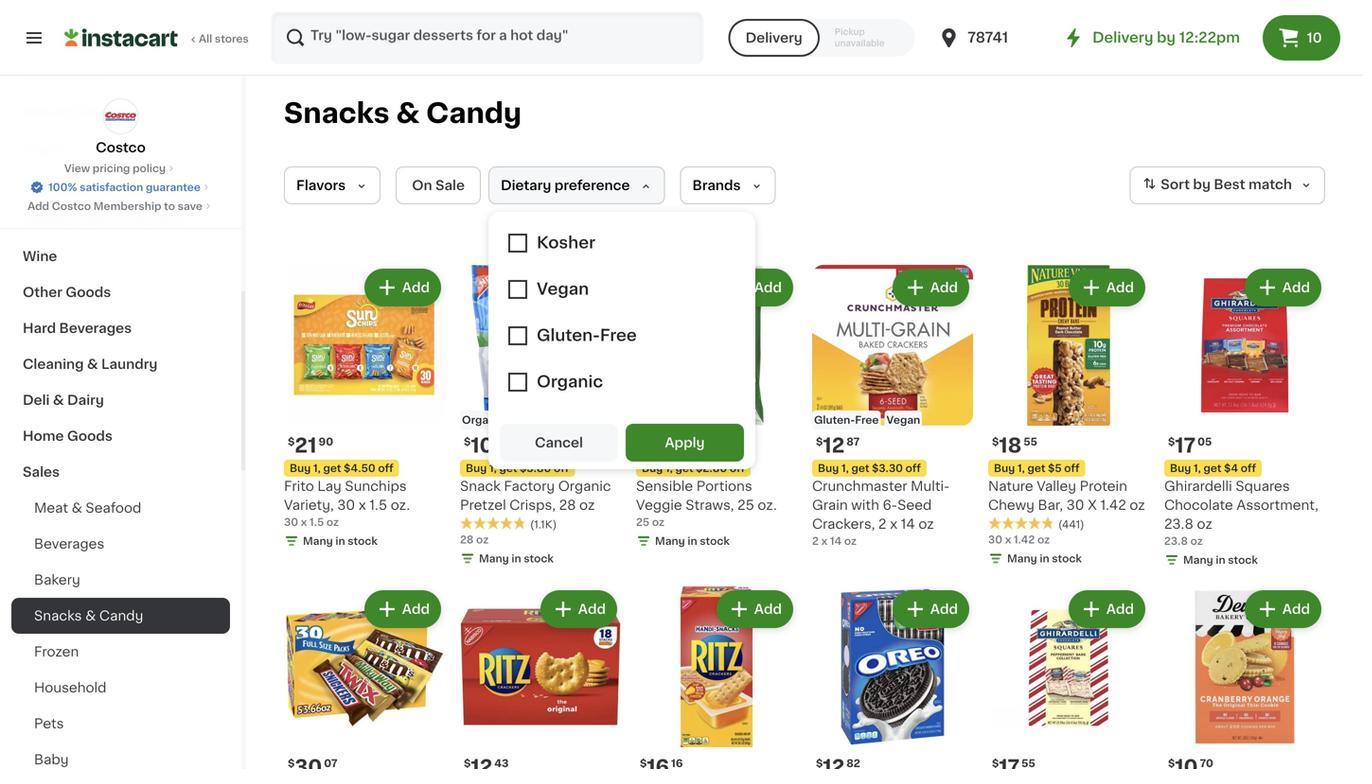Task type: locate. For each thing, give the bounding box(es) containing it.
1, up the "sensible"
[[666, 464, 673, 474]]

1 horizontal spatial 1.42
[[1101, 499, 1127, 512]]

0 horizontal spatial 10
[[471, 436, 494, 456]]

many in stock
[[303, 537, 378, 547], [655, 537, 730, 547], [479, 554, 554, 564], [1008, 554, 1082, 564], [1184, 555, 1259, 566]]

1 vertical spatial 14
[[830, 537, 842, 547]]

2 gluten- from the left
[[815, 415, 856, 426]]

candy
[[426, 100, 522, 127], [99, 610, 143, 623]]

12:22pm
[[1180, 31, 1241, 45]]

1 oz. from the left
[[391, 499, 410, 512]]

0 vertical spatial 23.8
[[1165, 518, 1194, 531]]

2 down 6-
[[879, 518, 887, 531]]

stock down (441)
[[1052, 554, 1082, 564]]

0 horizontal spatial oz.
[[391, 499, 410, 512]]

6 buy from the left
[[1171, 464, 1192, 474]]

25 down "portions"
[[738, 499, 755, 512]]

1.42 right x
[[1101, 499, 1127, 512]]

costco down 100%
[[52, 201, 91, 212]]

1 horizontal spatial organic
[[559, 480, 611, 493]]

get up crunchmaster
[[852, 464, 870, 474]]

get for 10
[[500, 464, 518, 474]]

0 horizontal spatial organic
[[462, 415, 505, 426]]

5 off from the left
[[1065, 464, 1080, 474]]

by left 12:22pm
[[1158, 31, 1176, 45]]

stores
[[215, 34, 249, 44]]

multi-
[[911, 480, 950, 493]]

goods down view
[[66, 178, 111, 191]]

1 23.8 from the top
[[1165, 518, 1194, 531]]

add button for 23.8 oz
[[1247, 271, 1320, 305]]

3 1, from the left
[[666, 464, 673, 474]]

many in stock down (1.1k)
[[479, 554, 554, 564]]

get down the apply
[[676, 464, 694, 474]]

cancel
[[535, 437, 583, 450]]

1 horizontal spatial 14
[[901, 518, 916, 531]]

2 buy from the left
[[466, 464, 487, 474]]

1, for 21
[[313, 464, 321, 474]]

14 down crackers,
[[830, 537, 842, 547]]

& up dairy
[[87, 358, 98, 371]]

1, for 01
[[666, 464, 673, 474]]

many for 21
[[303, 537, 333, 547]]

squares
[[1236, 480, 1291, 493]]

1.42
[[1101, 499, 1127, 512], [1014, 535, 1036, 546]]

add for 70
[[1283, 603, 1311, 617]]

oz. right straws,
[[758, 499, 777, 512]]

30 left x
[[1067, 499, 1085, 512]]

in down frito lay sunchips variety, 30 x 1.5 oz. 30 x 1.5 oz
[[336, 537, 345, 547]]

in down 30 x 1.42 oz
[[1040, 554, 1050, 564]]

1 off from the left
[[378, 464, 394, 474]]

buy up nature
[[994, 464, 1016, 474]]

1 horizontal spatial delivery
[[1093, 31, 1154, 45]]

3 off from the left
[[730, 464, 745, 474]]

on sale button
[[396, 167, 481, 205]]

25 down veggie
[[636, 518, 650, 528]]

sort
[[1161, 178, 1191, 192]]

55 inside $ 18 55
[[1024, 437, 1038, 448]]

0 horizontal spatial delivery
[[746, 31, 803, 45]]

0 vertical spatial goods
[[66, 178, 111, 191]]

straws,
[[686, 499, 734, 512]]

in for 17
[[1216, 555, 1226, 566]]

free up the 87
[[856, 415, 879, 426]]

sensible
[[636, 480, 693, 493]]

preference
[[555, 179, 630, 192]]

off for 17
[[1241, 464, 1257, 474]]

2 down crackers,
[[813, 537, 819, 547]]

candy down bakery link
[[99, 610, 143, 623]]

1, up nature
[[1018, 464, 1026, 474]]

get left $4
[[1204, 464, 1222, 474]]

1 vertical spatial goods
[[66, 286, 111, 299]]

1 horizontal spatial 28
[[559, 499, 576, 512]]

add button for 16
[[719, 593, 792, 627]]

liquor
[[23, 142, 66, 155]]

2 01 from the left
[[663, 437, 675, 448]]

0 vertical spatial candy
[[426, 100, 522, 127]]

0 horizontal spatial gluten-
[[638, 415, 679, 426]]

get left $5
[[1028, 464, 1046, 474]]

oz. down sunchips
[[391, 499, 410, 512]]

23.8
[[1165, 518, 1194, 531], [1165, 537, 1189, 547]]

1 vertical spatial 1.42
[[1014, 535, 1036, 546]]

1.42 down the chewy on the right bottom of the page
[[1014, 535, 1036, 546]]

28 right crisps,
[[559, 499, 576, 512]]

2 23.8 from the top
[[1165, 537, 1189, 547]]

1 vertical spatial beverages
[[34, 538, 104, 551]]

meat
[[34, 502, 68, 515]]

beverages up the cleaning & laundry
[[59, 322, 132, 335]]

off up sunchips
[[378, 464, 394, 474]]

buy for 21
[[290, 464, 311, 474]]

deli
[[23, 394, 50, 407]]

add button for 70
[[1247, 593, 1320, 627]]

1 vertical spatial 2
[[813, 537, 819, 547]]

liquor link
[[11, 131, 230, 167]]

baby link
[[11, 743, 230, 770]]

100%
[[48, 182, 77, 193]]

delivery inside delivery by 12:22pm link
[[1093, 31, 1154, 45]]

0 horizontal spatial snacks & candy
[[34, 610, 143, 623]]

buy up snack
[[466, 464, 487, 474]]

0 horizontal spatial 14
[[830, 537, 842, 547]]

organic down cancel button
[[559, 480, 611, 493]]

bar,
[[1038, 499, 1064, 512]]

$ 17 05
[[1169, 436, 1213, 456]]

1.5 down sunchips
[[370, 499, 387, 512]]

01 inside 9 01
[[663, 437, 675, 448]]

0 horizontal spatial snacks
[[34, 610, 82, 623]]

2 get from the left
[[500, 464, 518, 474]]

x down variety,
[[301, 518, 307, 528]]

& up frozen link
[[85, 610, 96, 623]]

gluten-free vegan up the 87
[[815, 415, 921, 426]]

other
[[23, 286, 62, 299]]

2 free from the left
[[856, 415, 879, 426]]

sensible portions veggie straws, 25 oz. 25 oz
[[636, 480, 777, 528]]

home
[[23, 430, 64, 443]]

$4.50
[[344, 464, 376, 474]]

5 1, from the left
[[1018, 464, 1026, 474]]

0 horizontal spatial gluten-free vegan
[[638, 415, 745, 426]]

1, up snack
[[490, 464, 497, 474]]

policy
[[133, 163, 166, 174]]

crisps,
[[510, 499, 556, 512]]

snacks & candy down bakery
[[34, 610, 143, 623]]

vegan for $
[[887, 415, 921, 426]]

5 get from the left
[[1028, 464, 1046, 474]]

by right sort
[[1194, 178, 1211, 192]]

household
[[34, 682, 107, 695]]

1 vertical spatial candy
[[99, 610, 143, 623]]

many down variety,
[[303, 537, 333, 547]]

2 oz. from the left
[[758, 499, 777, 512]]

0 horizontal spatial 01
[[496, 437, 508, 448]]

1 vertical spatial 10
[[471, 436, 494, 456]]

$4
[[1225, 464, 1239, 474]]

gluten- for 12
[[815, 415, 856, 426]]

dietary preference
[[501, 179, 630, 192]]

28 down the pretzel
[[460, 535, 474, 546]]

household link
[[11, 671, 230, 707]]

in
[[336, 537, 345, 547], [688, 537, 698, 547], [512, 554, 521, 564], [1040, 554, 1050, 564], [1216, 555, 1226, 566]]

16
[[671, 759, 683, 770]]

0 vertical spatial snacks
[[284, 100, 390, 127]]

0 horizontal spatial vegan
[[513, 415, 547, 426]]

$ 21 90
[[288, 436, 333, 456]]

1 vertical spatial 1.5
[[310, 518, 324, 528]]

many down veggie
[[655, 537, 685, 547]]

instacart logo image
[[64, 27, 178, 49]]

30
[[337, 499, 355, 512], [1067, 499, 1085, 512], [284, 518, 298, 528], [989, 535, 1003, 546]]

0 vertical spatial by
[[1158, 31, 1176, 45]]

add for 43
[[578, 603, 606, 617]]

& for cleaning & laundry link
[[87, 358, 98, 371]]

0 horizontal spatial costco
[[52, 201, 91, 212]]

snacks & candy
[[284, 100, 522, 127], [34, 610, 143, 623]]

1 vertical spatial costco
[[52, 201, 91, 212]]

vegan up $2.80
[[711, 415, 745, 426]]

0 vertical spatial 28
[[559, 499, 576, 512]]

(441)
[[1059, 520, 1085, 530]]

goods
[[66, 178, 111, 191], [66, 286, 111, 299], [67, 430, 113, 443]]

1 get from the left
[[323, 464, 341, 474]]

oz inside nature valley protein chewy bar, 30 x 1.42 oz
[[1130, 499, 1146, 512]]

4 1, from the left
[[842, 464, 849, 474]]

stock
[[348, 537, 378, 547], [700, 537, 730, 547], [524, 554, 554, 564], [1052, 554, 1082, 564], [1229, 555, 1259, 566]]

& right the health
[[71, 214, 82, 227]]

05
[[1198, 437, 1213, 448]]

& up 'on'
[[396, 100, 420, 127]]

vegan up $3.30
[[887, 415, 921, 426]]

None search field
[[271, 11, 704, 64]]

stock down straws,
[[700, 537, 730, 547]]

30 x 1.42 oz
[[989, 535, 1050, 546]]

9 01
[[647, 436, 675, 456]]

view pricing policy link
[[64, 161, 177, 176]]

add for 23.8 oz
[[1283, 281, 1311, 295]]

0 horizontal spatial free
[[679, 415, 703, 426]]

x down 6-
[[890, 518, 898, 531]]

add button for 82
[[895, 593, 968, 627]]

0 vertical spatial organic
[[462, 415, 505, 426]]

goods down dairy
[[67, 430, 113, 443]]

gluten-free vegan up the apply
[[638, 415, 745, 426]]

get left $3.80
[[500, 464, 518, 474]]

0 vertical spatial 10
[[1308, 31, 1323, 45]]

0 horizontal spatial 25
[[636, 518, 650, 528]]

many in stock down frito lay sunchips variety, 30 x 1.5 oz. 30 x 1.5 oz
[[303, 537, 378, 547]]

1 vertical spatial snacks
[[34, 610, 82, 623]]

gluten-free vegan for 01
[[638, 415, 745, 426]]

1 vertical spatial organic
[[559, 480, 611, 493]]

product group containing 18
[[989, 265, 1150, 571]]

2 vegan from the left
[[711, 415, 745, 426]]

1 gluten-free vegan from the left
[[638, 415, 745, 426]]

get for 01
[[676, 464, 694, 474]]

paper goods
[[23, 178, 111, 191]]

protein
[[1080, 480, 1128, 493]]

gluten-free vegan for 12
[[815, 415, 921, 426]]

in down ghirardelli squares chocolate assortment, 23.8 oz 23.8 oz at the bottom of page
[[1216, 555, 1226, 566]]

gluten-
[[638, 415, 679, 426], [815, 415, 856, 426]]

1 horizontal spatial free
[[856, 415, 879, 426]]

add for 55
[[1107, 603, 1135, 617]]

factory
[[504, 480, 555, 493]]

4 off from the left
[[906, 464, 921, 474]]

gluten- up 12 at the bottom of the page
[[815, 415, 856, 426]]

07
[[324, 759, 338, 770]]

1 vertical spatial 23.8
[[1165, 537, 1189, 547]]

flavors
[[296, 179, 346, 192]]

2 off from the left
[[554, 464, 569, 474]]

all stores link
[[64, 11, 250, 64]]

off for 10
[[554, 464, 569, 474]]

30 inside nature valley protein chewy bar, 30 x 1.42 oz
[[1067, 499, 1085, 512]]

1 1, from the left
[[313, 464, 321, 474]]

in for 21
[[336, 537, 345, 547]]

1 horizontal spatial 25
[[738, 499, 755, 512]]

0 vertical spatial 55
[[1024, 437, 1038, 448]]

free for 12
[[856, 415, 879, 426]]

4 buy from the left
[[818, 464, 839, 474]]

0 horizontal spatial 1.5
[[310, 518, 324, 528]]

by inside field
[[1194, 178, 1211, 192]]

buy for 17
[[1171, 464, 1192, 474]]

many in stock for 17
[[1184, 555, 1259, 566]]

01 inside $ 10 01
[[496, 437, 508, 448]]

1 vertical spatial by
[[1194, 178, 1211, 192]]

& for meat & seafood link
[[72, 502, 82, 515]]

frozen link
[[11, 635, 230, 671]]

$ inside $ 18 55
[[993, 437, 1000, 448]]

1 horizontal spatial 1.5
[[370, 499, 387, 512]]

6-
[[883, 499, 898, 512]]

delivery inside the delivery button
[[746, 31, 803, 45]]

1, up lay
[[313, 464, 321, 474]]

1 vertical spatial 55
[[1022, 759, 1036, 770]]

0 vertical spatial beverages
[[59, 322, 132, 335]]

& right beer
[[58, 106, 69, 119]]

1 gluten- from the left
[[638, 415, 679, 426]]

get for 18
[[1028, 464, 1046, 474]]

add button for 2 x 14 oz
[[895, 271, 968, 305]]

ghirardelli
[[1165, 480, 1233, 493]]

buy up the "sensible"
[[642, 464, 663, 474]]

1 horizontal spatial candy
[[426, 100, 522, 127]]

1 horizontal spatial vegan
[[711, 415, 745, 426]]

get for 12
[[852, 464, 870, 474]]

1.5 down variety,
[[310, 518, 324, 528]]

product group
[[284, 265, 445, 553], [460, 265, 621, 571], [636, 265, 797, 553], [813, 265, 974, 549], [989, 265, 1150, 571], [1165, 265, 1326, 572], [284, 587, 445, 770], [460, 587, 621, 770], [636, 587, 797, 770], [813, 587, 974, 770], [989, 587, 1150, 770], [1165, 587, 1326, 770]]

x
[[359, 499, 366, 512], [301, 518, 307, 528], [890, 518, 898, 531], [1006, 535, 1012, 546], [822, 537, 828, 547]]

& for snacks & candy link
[[85, 610, 96, 623]]

costco up the view pricing policy link
[[96, 141, 146, 154]]

stock down frito lay sunchips variety, 30 x 1.5 oz. 30 x 1.5 oz
[[348, 537, 378, 547]]

01 down organic vegan
[[496, 437, 508, 448]]

6 get from the left
[[1204, 464, 1222, 474]]

buy down 17
[[1171, 464, 1192, 474]]

1, up 'ghirardelli'
[[1194, 464, 1202, 474]]

off up multi-
[[906, 464, 921, 474]]

buy 1, get $4.50 off
[[290, 464, 394, 474]]

& right deli
[[53, 394, 64, 407]]

cleaning
[[23, 358, 84, 371]]

1 horizontal spatial costco
[[96, 141, 146, 154]]

& right meat
[[72, 502, 82, 515]]

1 horizontal spatial 10
[[1308, 31, 1323, 45]]

grain
[[813, 499, 848, 512]]

buy up frito
[[290, 464, 311, 474]]

1 horizontal spatial gluten-free vegan
[[815, 415, 921, 426]]

many
[[303, 537, 333, 547], [655, 537, 685, 547], [479, 554, 509, 564], [1008, 554, 1038, 564], [1184, 555, 1214, 566]]

1 vertical spatial snacks & candy
[[34, 610, 143, 623]]

2 1, from the left
[[490, 464, 497, 474]]

55
[[1024, 437, 1038, 448], [1022, 759, 1036, 770]]

2 vertical spatial goods
[[67, 430, 113, 443]]

1 horizontal spatial by
[[1194, 178, 1211, 192]]

2 gluten-free vegan from the left
[[815, 415, 921, 426]]

1 vertical spatial 28
[[460, 535, 474, 546]]

cancel button
[[500, 424, 618, 462]]

free up the apply
[[679, 415, 703, 426]]

vegan up cancel
[[513, 415, 547, 426]]

0 horizontal spatial candy
[[99, 610, 143, 623]]

get
[[323, 464, 341, 474], [500, 464, 518, 474], [676, 464, 694, 474], [852, 464, 870, 474], [1028, 464, 1046, 474], [1204, 464, 1222, 474]]

laundry
[[101, 358, 158, 371]]

seafood
[[86, 502, 141, 515]]

personal
[[86, 214, 146, 227]]

6 off from the left
[[1241, 464, 1257, 474]]

organic vegan
[[462, 415, 547, 426]]

off right $5
[[1065, 464, 1080, 474]]

1, up crunchmaster
[[842, 464, 849, 474]]

3 get from the left
[[676, 464, 694, 474]]

organic up $ 10 01
[[462, 415, 505, 426]]

cleaning & laundry
[[23, 358, 158, 371]]

in down straws,
[[688, 537, 698, 547]]

1 horizontal spatial oz.
[[758, 499, 777, 512]]

1 horizontal spatial gluten-
[[815, 415, 856, 426]]

get for 21
[[323, 464, 341, 474]]

beverages up bakery
[[34, 538, 104, 551]]

goods up the hard beverages
[[66, 286, 111, 299]]

off up "portions"
[[730, 464, 745, 474]]

off down cancel button
[[554, 464, 569, 474]]

4 get from the left
[[852, 464, 870, 474]]

get up lay
[[323, 464, 341, 474]]

snacks down bakery
[[34, 610, 82, 623]]

& for beer & cider link
[[58, 106, 69, 119]]

add button for 07
[[366, 593, 439, 627]]

organic
[[462, 415, 505, 426], [559, 480, 611, 493]]

guarantee
[[146, 182, 201, 193]]

off right $4
[[1241, 464, 1257, 474]]

product group containing 21
[[284, 265, 445, 553]]

14 down seed
[[901, 518, 916, 531]]

30 down lay
[[337, 499, 355, 512]]

0 vertical spatial snacks & candy
[[284, 100, 522, 127]]

delivery by 12:22pm link
[[1063, 27, 1241, 49]]

& for "deli & dairy" link at the left
[[53, 394, 64, 407]]

3 buy from the left
[[642, 464, 663, 474]]

1 01 from the left
[[496, 437, 508, 448]]

2 horizontal spatial vegan
[[887, 415, 921, 426]]

snacks up flavors dropdown button at the left
[[284, 100, 390, 127]]

stock down ghirardelli squares chocolate assortment, 23.8 oz 23.8 oz at the bottom of page
[[1229, 555, 1259, 566]]

add for 30 x 1.5 oz
[[402, 281, 430, 295]]

5 buy from the left
[[994, 464, 1016, 474]]

beer & cider link
[[11, 95, 230, 131]]

match
[[1249, 178, 1293, 192]]

3 vegan from the left
[[887, 415, 921, 426]]

1 buy from the left
[[290, 464, 311, 474]]

0 vertical spatial costco
[[96, 141, 146, 154]]

snacks & candy up 'on'
[[284, 100, 522, 127]]

goods for home goods
[[67, 430, 113, 443]]

many in stock down ghirardelli squares chocolate assortment, 23.8 oz 23.8 oz at the bottom of page
[[1184, 555, 1259, 566]]

many in stock down straws,
[[655, 537, 730, 547]]

0 horizontal spatial by
[[1158, 31, 1176, 45]]

free
[[679, 415, 703, 426], [856, 415, 879, 426]]

buy for 10
[[466, 464, 487, 474]]

nature valley protein chewy bar, 30 x 1.42 oz
[[989, 480, 1146, 512]]

1 vertical spatial 25
[[636, 518, 650, 528]]

many down chocolate
[[1184, 555, 1214, 566]]

add for 16
[[755, 603, 782, 617]]

43
[[495, 759, 509, 770]]

1 free from the left
[[679, 415, 703, 426]]

1 horizontal spatial 01
[[663, 437, 675, 448]]

01 right 9
[[663, 437, 675, 448]]

6 1, from the left
[[1194, 464, 1202, 474]]

0 vertical spatial 1.42
[[1101, 499, 1127, 512]]

1.42 inside nature valley protein chewy bar, 30 x 1.42 oz
[[1101, 499, 1127, 512]]

gluten- up 9 01
[[638, 415, 679, 426]]

add button for 25 oz
[[719, 271, 792, 305]]

1, for 12
[[842, 464, 849, 474]]

1 horizontal spatial 2
[[879, 518, 887, 531]]



Task type: vqa. For each thing, say whether or not it's contained in the screenshot.
A person with white painted nails grinding some spices with a mortar and pestle. image
no



Task type: describe. For each thing, give the bounding box(es) containing it.
Best match Sort by field
[[1130, 167, 1326, 205]]

crackers,
[[813, 518, 875, 531]]

product group containing 12
[[813, 265, 974, 549]]

$ inside $ 10 01
[[464, 437, 471, 448]]

Search field
[[273, 13, 702, 63]]

1 vegan from the left
[[513, 415, 547, 426]]

electronics link
[[11, 59, 230, 95]]

by for delivery
[[1158, 31, 1176, 45]]

cider
[[72, 106, 110, 119]]

sales link
[[11, 455, 230, 491]]

1 horizontal spatial snacks & candy
[[284, 100, 522, 127]]

in for 01
[[688, 537, 698, 547]]

0 horizontal spatial 2
[[813, 537, 819, 547]]

service type group
[[729, 19, 915, 57]]

meat & seafood
[[34, 502, 141, 515]]

off for 01
[[730, 464, 745, 474]]

variety,
[[284, 499, 334, 512]]

sunchips
[[345, 480, 407, 493]]

& for health & personal care link
[[71, 214, 82, 227]]

costco link
[[96, 98, 146, 157]]

buy 1, get $4 off
[[1171, 464, 1257, 474]]

$ inside the '$ 12 87'
[[816, 437, 823, 448]]

product group containing 10
[[460, 265, 621, 571]]

add for 07
[[402, 603, 430, 617]]

buy 1, get $2.80 off
[[642, 464, 745, 474]]

snacks & candy inside snacks & candy link
[[34, 610, 143, 623]]

buy 1, get $3.80 off
[[466, 464, 569, 474]]

x down crackers,
[[822, 537, 828, 547]]

add for 82
[[931, 603, 958, 617]]

health
[[23, 214, 68, 227]]

to
[[164, 201, 175, 212]]

health & personal care
[[23, 214, 181, 227]]

1 horizontal spatial snacks
[[284, 100, 390, 127]]

buy for 12
[[818, 464, 839, 474]]

delivery for delivery
[[746, 31, 803, 45]]

with
[[852, 499, 880, 512]]

deli & dairy
[[23, 394, 104, 407]]

product group containing 17
[[1165, 265, 1326, 572]]

21
[[295, 436, 317, 456]]

oz inside snack factory organic pretzel crisps, 28 oz
[[580, 499, 595, 512]]

crunchmaster multi- grain with 6-seed crackers, 2 x 14 oz 2 x 14 oz
[[813, 480, 950, 547]]

nature
[[989, 480, 1034, 493]]

get for 17
[[1204, 464, 1222, 474]]

stock for 21
[[348, 537, 378, 547]]

add costco membership to save
[[28, 201, 203, 212]]

home goods link
[[11, 419, 230, 455]]

1, for 10
[[490, 464, 497, 474]]

care
[[149, 214, 181, 227]]

1, for 17
[[1194, 464, 1202, 474]]

baby
[[34, 754, 69, 767]]

pets link
[[11, 707, 230, 743]]

flavors button
[[284, 167, 381, 205]]

other goods link
[[11, 275, 230, 311]]

$5
[[1049, 464, 1062, 474]]

0 vertical spatial 2
[[879, 518, 887, 531]]

buy for 18
[[994, 464, 1016, 474]]

30 down the chewy on the right bottom of the page
[[989, 535, 1003, 546]]

oz. inside sensible portions veggie straws, 25 oz. 25 oz
[[758, 499, 777, 512]]

ghirardelli squares chocolate assortment, 23.8 oz 23.8 oz
[[1165, 480, 1319, 547]]

hard beverages link
[[11, 311, 230, 347]]

(1.1k)
[[530, 520, 557, 530]]

meat & seafood link
[[11, 491, 230, 527]]

add button for 43
[[542, 593, 616, 627]]

x down sunchips
[[359, 499, 366, 512]]

paper
[[23, 178, 63, 191]]

wine link
[[11, 239, 230, 275]]

stock down (1.1k)
[[524, 554, 554, 564]]

17
[[1176, 436, 1196, 456]]

free for 01
[[679, 415, 703, 426]]

membership
[[94, 201, 161, 212]]

lay
[[318, 480, 342, 493]]

beer
[[23, 106, 55, 119]]

by for sort
[[1194, 178, 1211, 192]]

product group containing 9
[[636, 265, 797, 553]]

beverages inside "link"
[[59, 322, 132, 335]]

dietary
[[501, 179, 552, 192]]

goods for paper goods
[[66, 178, 111, 191]]

veggie
[[636, 499, 683, 512]]

add for 25 oz
[[755, 281, 782, 295]]

electronics
[[23, 70, 100, 83]]

beer & cider
[[23, 106, 110, 119]]

buy 1, get $3.30 off
[[818, 464, 921, 474]]

pricing
[[93, 163, 130, 174]]

off for 18
[[1065, 464, 1080, 474]]

28 oz
[[460, 535, 489, 546]]

view pricing policy
[[64, 163, 166, 174]]

$ inside $ 21 90
[[288, 437, 295, 448]]

stock for 17
[[1229, 555, 1259, 566]]

oz inside sensible portions veggie straws, 25 oz. 25 oz
[[652, 518, 665, 528]]

sales
[[23, 466, 60, 479]]

$3.30
[[872, 464, 904, 474]]

valley
[[1037, 480, 1077, 493]]

28 inside snack factory organic pretzel crisps, 28 oz
[[559, 499, 576, 512]]

30 down variety,
[[284, 518, 298, 528]]

oz. inside frito lay sunchips variety, 30 x 1.5 oz. 30 x 1.5 oz
[[391, 499, 410, 512]]

hard
[[23, 322, 56, 335]]

bakery link
[[11, 563, 230, 599]]

deli & dairy link
[[11, 383, 230, 419]]

best
[[1215, 178, 1246, 192]]

goods for other goods
[[66, 286, 111, 299]]

crunchmaster
[[813, 480, 908, 493]]

snacks & candy link
[[11, 599, 230, 635]]

sort by
[[1161, 178, 1211, 192]]

add button for 55
[[1071, 593, 1144, 627]]

apply
[[665, 437, 705, 450]]

buy for 01
[[642, 464, 663, 474]]

0 vertical spatial 14
[[901, 518, 916, 531]]

health & personal care link
[[11, 203, 230, 239]]

$2.80
[[696, 464, 728, 474]]

many in stock for 01
[[655, 537, 730, 547]]

many for 17
[[1184, 555, 1214, 566]]

0 vertical spatial 1.5
[[370, 499, 387, 512]]

save
[[178, 201, 203, 212]]

dietary preference button
[[489, 167, 665, 205]]

add button for 30 x 1.5 oz
[[366, 271, 439, 305]]

$3.80
[[520, 464, 552, 474]]

snack
[[460, 480, 501, 493]]

in down crisps,
[[512, 554, 521, 564]]

many down 28 oz
[[479, 554, 509, 564]]

x down the chewy on the right bottom of the page
[[1006, 535, 1012, 546]]

pretzel
[[460, 499, 506, 512]]

dairy
[[67, 394, 104, 407]]

78741
[[968, 31, 1009, 45]]

many for 01
[[655, 537, 685, 547]]

hard beverages
[[23, 322, 132, 335]]

delivery for delivery by 12:22pm
[[1093, 31, 1154, 45]]

many down 30 x 1.42 oz
[[1008, 554, 1038, 564]]

view
[[64, 163, 90, 174]]

add for 2 x 14 oz
[[931, 281, 958, 295]]

stock for 01
[[700, 537, 730, 547]]

vegan for 9
[[711, 415, 745, 426]]

oz inside frito lay sunchips variety, 30 x 1.5 oz. 30 x 1.5 oz
[[327, 518, 339, 528]]

0 horizontal spatial 1.42
[[1014, 535, 1036, 546]]

many in stock down 30 x 1.42 oz
[[1008, 554, 1082, 564]]

organic inside snack factory organic pretzel crisps, 28 oz
[[559, 480, 611, 493]]

$ inside $ 17 05
[[1169, 437, 1176, 448]]

0 horizontal spatial 28
[[460, 535, 474, 546]]

delivery button
[[729, 19, 820, 57]]

0 vertical spatial 25
[[738, 499, 755, 512]]

78741 button
[[938, 11, 1052, 64]]

1, for 18
[[1018, 464, 1026, 474]]

brands button
[[681, 167, 776, 205]]

bakery
[[34, 574, 80, 587]]

snacks inside snacks & candy link
[[34, 610, 82, 623]]

on sale
[[412, 179, 465, 192]]

off for 21
[[378, 464, 394, 474]]

gluten- for 01
[[638, 415, 679, 426]]

many in stock for 21
[[303, 537, 378, 547]]

portions
[[697, 480, 753, 493]]

add costco membership to save link
[[28, 199, 214, 214]]

100% satisfaction guarantee
[[48, 182, 201, 193]]

10 inside button
[[1308, 31, 1323, 45]]

costco logo image
[[103, 98, 139, 134]]

chewy
[[989, 499, 1035, 512]]

off for 12
[[906, 464, 921, 474]]



